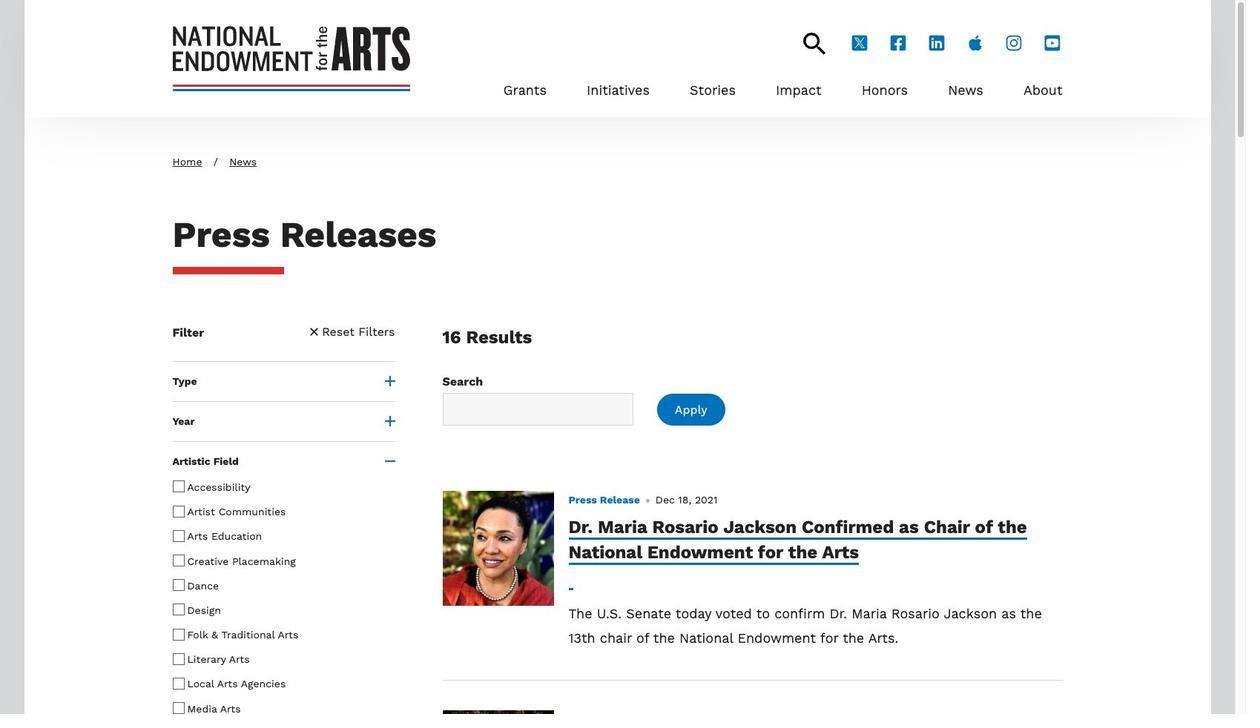 Task type: describe. For each thing, give the bounding box(es) containing it.
3 menu item from the left
[[690, 79, 736, 103]]

national endowment for the arts logo image
[[173, 26, 410, 91]]

4 menu item from the left
[[776, 79, 822, 103]]

maria rosario jackson image
[[443, 491, 554, 606]]

a chorus stands and sings image
[[443, 711, 554, 715]]

7 menu item from the left
[[1024, 79, 1063, 103]]



Task type: vqa. For each thing, say whether or not it's contained in the screenshot.
the National Endowment for the Arts logo
yes



Task type: locate. For each thing, give the bounding box(es) containing it.
5 menu item from the left
[[862, 79, 908, 103]]

None submit
[[657, 394, 725, 426]]

1 menu item from the left
[[503, 79, 547, 103]]

2 menu item from the left
[[587, 79, 650, 103]]

None text field
[[443, 393, 634, 426]]

menu item
[[503, 79, 547, 103], [587, 79, 650, 103], [690, 79, 736, 103], [776, 79, 822, 103], [862, 79, 908, 103], [948, 79, 984, 103], [1024, 79, 1063, 103]]

6 menu item from the left
[[948, 79, 984, 103]]

menu bar
[[503, 55, 1063, 103]]



